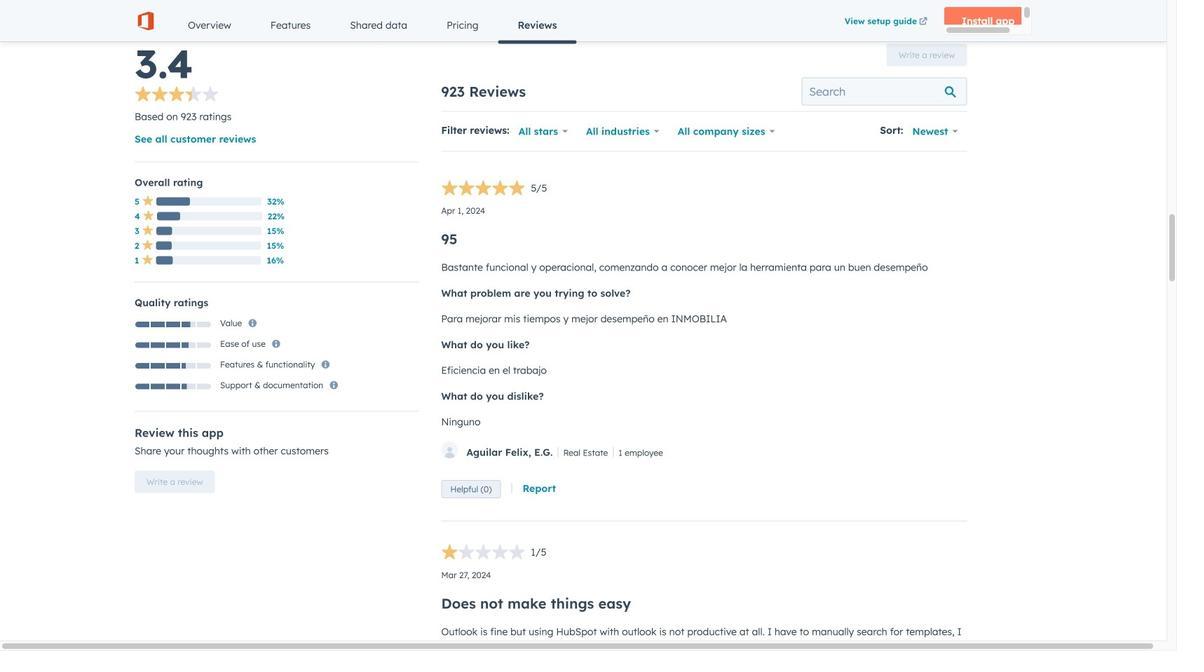 Task type: vqa. For each thing, say whether or not it's contained in the screenshot.
the Help image
no



Task type: locate. For each thing, give the bounding box(es) containing it.
22% of users left a 4 star review. progress bar
[[157, 212, 180, 220]]

Search reviews search field
[[802, 77, 967, 105]]

navigation
[[168, 8, 838, 44]]

16% of users left a 1 star review. progress bar
[[156, 256, 173, 265]]

overall rating meter
[[135, 86, 219, 105], [441, 180, 547, 199], [135, 321, 212, 328], [135, 342, 212, 349], [135, 363, 212, 370], [135, 383, 212, 390], [441, 544, 547, 564]]

15% of users left a 3 star review. progress bar
[[156, 227, 172, 235]]



Task type: describe. For each thing, give the bounding box(es) containing it.
32% of users left a 5 star review. progress bar
[[156, 197, 190, 206]]

15% of users left a 2 star review. progress bar
[[156, 241, 172, 250]]



